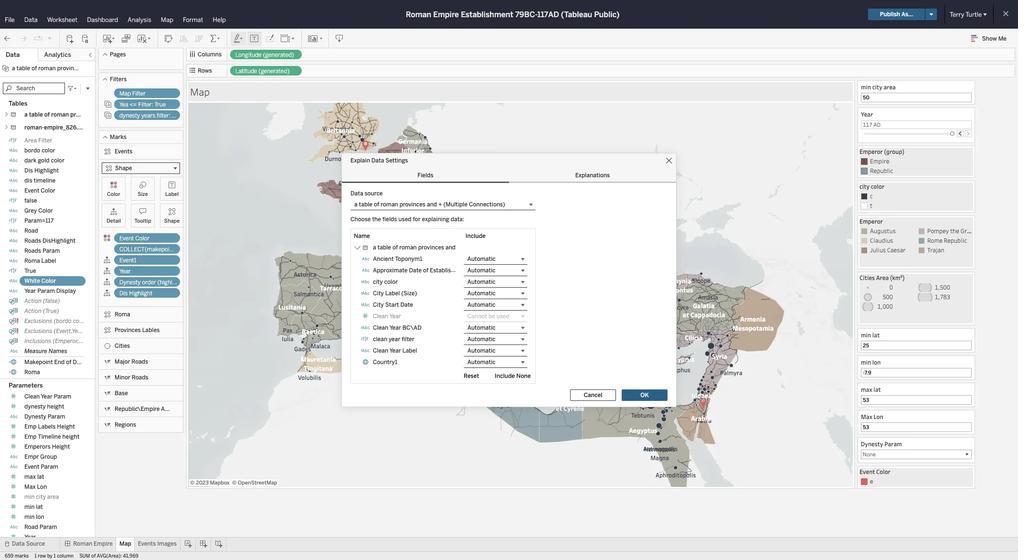 Task type: describe. For each thing, give the bounding box(es) containing it.
year up the clean year  bc\ad
[[390, 313, 401, 320]]

explain
[[351, 157, 370, 164]]

filter for area filter
[[38, 137, 52, 144]]

0 horizontal spatial roman
[[51, 111, 69, 118]]

event down empr
[[24, 463, 39, 470]]

ancient
[[373, 256, 394, 262]]

cancel button
[[571, 389, 616, 401]]

applies to selected worksheets with same data source image for yea <= filter: true
[[104, 100, 112, 108]]

false
[[24, 197, 37, 204]]

order
[[142, 279, 156, 286]]

caesar
[[888, 246, 906, 254]]

1,500 option
[[918, 283, 975, 292]]

0 horizontal spatial and
[[98, 111, 108, 118]]

0 horizontal spatial max lat
[[24, 473, 44, 480]]

area for cities area (km²)
[[877, 274, 890, 281]]

great
[[961, 227, 977, 235]]

data left source
[[351, 190, 363, 197]]

of right end
[[66, 359, 71, 366]]

trajan option
[[918, 246, 975, 255]]

dynesty order (highlihgt)
[[119, 279, 185, 286]]

117ad
[[538, 10, 560, 19]]

param up source
[[40, 524, 57, 530]]

0 vertical spatial highlight
[[34, 167, 59, 174]]

yea
[[119, 101, 128, 108]]

0 vertical spatial city color
[[860, 183, 885, 190]]

map up yea
[[119, 90, 131, 97]]

color up year param display
[[41, 278, 56, 284]]

1 horizontal spatial latitude (generated)
[[236, 68, 290, 75]]

julius
[[871, 246, 887, 254]]

none
[[517, 373, 531, 379]]

explain data settings
[[351, 157, 408, 164]]

replay animation image
[[47, 35, 53, 41]]

year up dynesty height
[[41, 393, 52, 400]]

lat up road param
[[36, 503, 43, 510]]

color down the timeline
[[41, 187, 55, 194]]

grey
[[24, 207, 37, 214]]

0 horizontal spatial republic
[[871, 167, 894, 174]]

map down rows
[[190, 85, 210, 98]]

label down roads param
[[41, 258, 56, 264]]

provinces inside 'explain data settings' 'dialog'
[[418, 244, 444, 251]]

c option
[[860, 192, 974, 201]]

1 horizontal spatial dis highlight
[[119, 290, 153, 297]]

0 vertical spatial a
[[24, 111, 28, 118]]

column
[[57, 553, 74, 559]]

analytics
[[44, 51, 71, 58]]

clean for clean year
[[373, 313, 389, 320]]

1 vertical spatial height
[[62, 433, 80, 440]]

clean for clean year param
[[24, 393, 40, 400]]

clean year
[[373, 313, 401, 320]]

approximate
[[373, 267, 408, 274]]

param down max lon text field
[[885, 440, 903, 448]]

totals image
[[210, 34, 221, 43]]

2 vertical spatial (generated)
[[48, 379, 80, 386]]

dynesty left order
[[119, 279, 141, 286]]

replay animation image
[[33, 34, 43, 43]]

max lat text field
[[864, 396, 971, 404]]

city up ad
[[873, 83, 883, 91]]

min lat text field
[[864, 342, 971, 349]]

roads up roma label
[[24, 248, 41, 254]]

1 horizontal spatial lon
[[874, 413, 884, 421]]

0 vertical spatial date
[[409, 267, 422, 274]]

provinces lables
[[115, 327, 160, 334]]

toponym1
[[395, 256, 423, 262]]

as...
[[902, 11, 914, 18]]

name
[[354, 233, 370, 239]]

0 horizontal spatial latitude (generated)
[[24, 379, 80, 386]]

2 © from the left
[[232, 480, 237, 486]]

0 vertical spatial dis
[[24, 167, 33, 174]]

parameters
[[9, 382, 43, 389]]

label up start
[[385, 290, 400, 297]]

fit image
[[281, 34, 296, 43]]

minor roads
[[115, 374, 149, 381]]

road for road
[[24, 227, 38, 234]]

1 vertical spatial event color
[[119, 235, 150, 242]]

year
[[389, 336, 401, 343]]

0 horizontal spatial dynesty param
[[24, 413, 65, 420]]

0 vertical spatial max lat
[[862, 386, 882, 393]]

color up dark gold color
[[42, 147, 55, 154]]

the for great
[[951, 227, 960, 235]]

map up swap rows and columns icon
[[161, 16, 173, 23]]

marks
[[110, 134, 127, 141]]

emp timeline height
[[24, 433, 80, 440]]

major
[[115, 358, 130, 365]]

julius caesar option
[[860, 246, 918, 255]]

roman empire
[[73, 541, 113, 547]]

bordo color
[[24, 147, 55, 154]]

duplicate image
[[121, 34, 131, 43]]

labels
[[38, 423, 56, 430]]

1 vertical spatial min city area
[[24, 493, 60, 500]]

city for city label (size)
[[373, 290, 384, 297]]

area for republic\empire area
[[161, 406, 174, 412]]

filter:
[[138, 101, 153, 108]]

marks
[[15, 553, 29, 559]]

0 vertical spatial area
[[884, 83, 897, 91]]

roads up roads param
[[24, 238, 41, 244]]

1 horizontal spatial min city area
[[862, 83, 898, 91]]

color up detail
[[107, 191, 120, 197]]

pages
[[110, 51, 126, 58]]

include none
[[495, 373, 531, 379]]

emperor for emperor
[[860, 217, 884, 225]]

year up 117
[[862, 110, 874, 118]]

filter for map filter
[[132, 90, 146, 97]]

event down detail
[[119, 235, 134, 242]]

format workbook image
[[265, 34, 275, 43]]

Max Lon text field
[[864, 423, 971, 431]]

clean year filter
[[373, 336, 415, 343]]

roman-empire_826.geojson
[[24, 124, 99, 131]]

exclusions for exclusions (bordo color,event,year)
[[24, 318, 52, 324]]

color right gold in the top of the page
[[51, 157, 65, 164]]

year down white
[[24, 288, 36, 294]]

swap rows and columns image
[[164, 34, 173, 43]]

param down group
[[41, 463, 58, 470]]

0 horizontal spatial a table of roman provinces and
[[24, 111, 110, 118]]

1 vertical spatial area
[[47, 493, 59, 500]]

tables
[[9, 100, 27, 107]]

roads param
[[24, 248, 60, 254]]

makepoint end of dynesty
[[24, 359, 95, 366]]

pompey the great option
[[918, 227, 977, 236]]

map filter
[[119, 90, 146, 97]]

(false)
[[43, 298, 60, 304]]

roman inside 'explain data settings' 'dialog'
[[400, 244, 417, 251]]

color inside 'explain data settings' 'dialog'
[[385, 279, 398, 285]]

cities for cities area (km²)
[[860, 274, 876, 281]]

1 horizontal spatial republic
[[945, 237, 968, 244]]

publish as...
[[881, 11, 914, 18]]

new data source image
[[65, 34, 75, 43]]

year up data source
[[24, 534, 36, 540]]

year up year
[[390, 324, 401, 331]]

(km²)
[[891, 274, 905, 281]]

clean for clean year  bc\ad
[[373, 324, 389, 331]]

dynesty right end
[[73, 359, 95, 366]]

rome
[[928, 237, 943, 244]]

0
[[890, 283, 894, 291]]

data right 'explain'
[[372, 157, 384, 164]]

filters
[[110, 76, 127, 83]]

data down undo image at the left top of the page
[[6, 51, 20, 58]]

year slider
[[951, 131, 955, 136]]

source
[[26, 541, 45, 547]]

timeline
[[38, 433, 61, 440]]

columns
[[198, 51, 222, 58]]

roads right major
[[132, 358, 148, 365]]

city start date
[[373, 302, 413, 308]]

data up the 659 marks
[[12, 541, 25, 547]]

2 vertical spatial true
[[24, 268, 36, 274]]

ancient toponym1
[[373, 256, 423, 262]]

collect(makepoint event)
[[119, 246, 193, 253]]

1 vertical spatial latitude
[[24, 379, 47, 386]]

lat up max lat text box
[[874, 386, 882, 393]]

1 vertical spatial min lat
[[24, 503, 43, 510]]

pompey
[[928, 227, 950, 235]]

makepoint
[[24, 359, 53, 366]]

param up emp labels height
[[48, 413, 65, 420]]

action for action (false)
[[24, 298, 42, 304]]

rows
[[198, 67, 212, 74]]

a table of roman provinces and inside 'explain data settings' 'dialog'
[[373, 244, 456, 251]]

dynesty for dynesty height
[[24, 403, 46, 410]]

dynesty up e
[[862, 440, 884, 448]]

empire option
[[860, 157, 974, 166]]

1 row by 1 column
[[35, 553, 74, 559]]

e option
[[860, 477, 974, 487]]

rome republic option
[[918, 236, 975, 246]]

(highlihgt)
[[158, 279, 185, 286]]

author control dialog tabs tab list
[[342, 168, 677, 183]]

emp for emp labels height
[[24, 423, 37, 430]]

year down event1
[[119, 268, 131, 275]]

lat down the event param
[[37, 473, 44, 480]]

1 horizontal spatial latitude
[[236, 68, 257, 75]]

action (false)
[[24, 298, 60, 304]]

0 vertical spatial table
[[29, 111, 43, 118]]

0 horizontal spatial dis highlight
[[24, 167, 59, 174]]

worksheet
[[47, 16, 78, 23]]

gold
[[38, 157, 50, 164]]

lat down 1,000
[[873, 331, 880, 339]]

empr
[[24, 453, 39, 460]]

param up dynesty height
[[54, 393, 71, 400]]

clean year label
[[373, 347, 417, 354]]

659
[[5, 553, 14, 559]]

© openstreetmap link
[[232, 480, 277, 486]]

min city area  text field
[[864, 94, 971, 101]]

event param
[[24, 463, 58, 470]]

images
[[157, 541, 177, 547]]

0 horizontal spatial area
[[24, 137, 37, 144]]

color,event,year)
[[73, 318, 117, 324]]

publish as... button
[[869, 9, 926, 20]]

of right approximate
[[423, 267, 429, 274]]

117 ad
[[864, 121, 881, 128]]

measure
[[24, 348, 47, 355]]

2 vertical spatial roma
[[24, 369, 40, 376]]

events for events images
[[138, 541, 156, 547]]

year down year
[[390, 347, 401, 354]]

map element
[[188, 103, 854, 487]]

collect(makepoint
[[119, 246, 175, 253]]

city for city start date
[[373, 302, 384, 308]]

0 horizontal spatial max
[[24, 483, 36, 490]]

public)
[[595, 10, 620, 19]]

year param display
[[24, 288, 76, 294]]

turtle
[[966, 11, 983, 18]]

0 vertical spatial roma
[[24, 258, 40, 264]]

events for events
[[115, 148, 133, 155]]

group
[[40, 453, 57, 460]]

t option
[[860, 201, 974, 211]]

1 vertical spatial roma
[[115, 311, 130, 318]]

event up false
[[24, 187, 39, 194]]

1 horizontal spatial highlight
[[129, 290, 153, 297]]

1 vertical spatial lon
[[36, 514, 44, 520]]

of up ancient toponym1
[[393, 244, 398, 251]]

shape
[[164, 218, 180, 224]]

fields
[[418, 172, 434, 179]]

of up roman-empire_826.geojson
[[44, 111, 50, 118]]

redo image
[[18, 34, 28, 43]]

1 vertical spatial max
[[24, 473, 36, 480]]

reset
[[464, 373, 480, 379]]



Task type: locate. For each thing, give the bounding box(es) containing it.
color down approximate
[[385, 279, 398, 285]]

city color
[[860, 183, 885, 190], [373, 279, 398, 285]]

dis up dis
[[24, 167, 33, 174]]

0 vertical spatial empire
[[434, 10, 459, 19]]

latitude (generated) up clean year param in the bottom left of the page
[[24, 379, 80, 386]]

1 vertical spatial action
[[24, 308, 42, 314]]

event color up collect(makepoint
[[119, 235, 150, 242]]

bordo
[[24, 147, 40, 154]]

clean year  bc\ad
[[373, 324, 422, 331]]

emp labels height
[[24, 423, 75, 430]]

0 vertical spatial min lon
[[862, 358, 881, 366]]

0 vertical spatial emperor
[[860, 148, 884, 155]]

sum
[[79, 553, 90, 559]]

city color up "c"
[[860, 183, 885, 190]]

events down marks
[[115, 148, 133, 155]]

applies to selected worksheets with same data source image for dynesty years filter: true
[[104, 111, 112, 119]]

area filter
[[24, 137, 52, 144]]

1 applies to selected worksheets with same data source image from the top
[[104, 100, 112, 108]]

1 vertical spatial min lon
[[24, 514, 44, 520]]

city down emperor (group)
[[860, 183, 870, 190]]

1 vertical spatial and
[[446, 244, 456, 251]]

1 vertical spatial dis
[[119, 290, 128, 297]]

1 vertical spatial roman
[[73, 541, 92, 547]]

cities for cities
[[115, 343, 130, 349]]

event
[[24, 187, 39, 194], [119, 235, 134, 242], [24, 463, 39, 470], [860, 468, 876, 476]]

659 marks
[[5, 553, 29, 559]]

date down toponym1
[[409, 267, 422, 274]]

1 horizontal spatial max
[[862, 413, 873, 421]]

1 vertical spatial filter
[[38, 137, 52, 144]]

a table of roman provinces and
[[24, 111, 110, 118], [373, 244, 456, 251]]

used
[[399, 216, 412, 223]]

area up "0" option in the right bottom of the page
[[877, 274, 890, 281]]

0 vertical spatial max lon
[[862, 413, 884, 421]]

(group)
[[885, 148, 905, 155]]

fields
[[383, 216, 397, 223]]

the up rome republic
[[951, 227, 960, 235]]

dis highlight up dis timeline
[[24, 167, 59, 174]]

emp for emp timeline height
[[24, 433, 37, 440]]

1,783 option
[[918, 292, 975, 302]]

Search text field
[[3, 83, 65, 94]]

city color down approximate
[[373, 279, 398, 285]]

exclusions for exclusions (event,year)
[[24, 328, 52, 335]]

0 horizontal spatial empire
[[94, 541, 113, 547]]

dynesty param down dynesty height
[[24, 413, 65, 420]]

1 city from the top
[[373, 290, 384, 297]]

2 vertical spatial area
[[161, 406, 174, 412]]

height down clean year param in the bottom left of the page
[[47, 403, 64, 410]]

bc\ad
[[403, 324, 422, 331]]

1 1 from the left
[[35, 553, 37, 559]]

include inside button
[[495, 373, 515, 379]]

city up road param
[[36, 493, 46, 500]]

marks. press enter to open the view data window.. use arrow keys to navigate data visualization elements. image
[[188, 103, 854, 487]]

minor
[[115, 374, 130, 381]]

roads right "minor"
[[132, 374, 149, 381]]

and inside 'explain data settings' 'dialog'
[[446, 244, 456, 251]]

height down emp timeline height at the left of page
[[52, 443, 70, 450]]

empire
[[434, 10, 459, 19], [871, 157, 890, 165], [94, 541, 113, 547]]

analysis
[[128, 16, 151, 23]]

(generated) for columns
[[263, 52, 294, 58]]

0 vertical spatial height
[[57, 423, 75, 430]]

1 vertical spatial emperor
[[860, 217, 884, 225]]

1 horizontal spatial area
[[161, 406, 174, 412]]

hide mark labels image
[[250, 34, 259, 43]]

lon up "min lon" text box
[[873, 358, 881, 366]]

2 applies to selected worksheets with same data source image from the top
[[104, 111, 112, 119]]

1 emp from the top
[[24, 423, 37, 430]]

1 left row
[[35, 553, 37, 559]]

0 vertical spatial min lat
[[862, 331, 880, 339]]

0 horizontal spatial max lon
[[24, 483, 47, 490]]

true up white
[[24, 268, 36, 274]]

roman for roman empire
[[73, 541, 92, 547]]

ok button
[[622, 389, 668, 401]]

min lon text field
[[864, 369, 971, 377]]

road param
[[24, 524, 57, 530]]

file
[[5, 16, 15, 23]]

0 horizontal spatial max
[[24, 473, 36, 480]]

min lon
[[862, 358, 881, 366], [24, 514, 44, 520]]

0 horizontal spatial ©
[[190, 480, 195, 486]]

label up shape
[[165, 191, 179, 197]]

© left 2023
[[190, 480, 195, 486]]

1 vertical spatial roman
[[400, 244, 417, 251]]

mapbox
[[210, 480, 230, 486]]

1 vertical spatial city
[[373, 302, 384, 308]]

500 option
[[860, 292, 918, 302]]

city color inside 'explain data settings' 'dialog'
[[373, 279, 398, 285]]

0 vertical spatial road
[[24, 227, 38, 234]]

augustus option
[[860, 227, 918, 236]]

size
[[138, 191, 148, 197]]

1 horizontal spatial min lon
[[862, 358, 881, 366]]

terry
[[951, 11, 965, 18]]

action for action (true)
[[24, 308, 42, 314]]

2 1 from the left
[[54, 553, 56, 559]]

explain data settings dialog
[[342, 153, 677, 560]]

1 horizontal spatial a table of roman provinces and
[[373, 244, 456, 251]]

roma down makepoint
[[24, 369, 40, 376]]

roman for roman empire establishment 79bc-117ad (tableau public)
[[406, 10, 432, 19]]

0 vertical spatial dis highlight
[[24, 167, 59, 174]]

color up e option
[[877, 468, 891, 476]]

years
[[141, 112, 156, 119]]

timeline
[[34, 177, 56, 184]]

1,000 option
[[860, 302, 918, 312]]

1 vertical spatial area
[[877, 274, 890, 281]]

2 vertical spatial event color
[[860, 468, 891, 476]]

1 horizontal spatial and
[[446, 244, 456, 251]]

0 vertical spatial dynesty
[[119, 112, 140, 119]]

major roads
[[115, 358, 148, 365]]

action
[[24, 298, 42, 304], [24, 308, 42, 314]]

show/hide cards image
[[308, 34, 323, 43]]

0 vertical spatial filter
[[132, 90, 146, 97]]

emperors height
[[24, 443, 70, 450]]

latitude (generated) down longitude (generated) at left top
[[236, 68, 290, 75]]

0 horizontal spatial provinces
[[70, 111, 97, 118]]

label down filter
[[403, 347, 417, 354]]

area up min city area text box
[[884, 83, 897, 91]]

1 horizontal spatial ©
[[232, 480, 237, 486]]

filter up yea <= filter: true
[[132, 90, 146, 97]]

0 horizontal spatial filter
[[38, 137, 52, 144]]

0 vertical spatial emp
[[24, 423, 37, 430]]

max lat up max lat text box
[[862, 386, 882, 393]]

clear sheet image
[[137, 34, 152, 43]]

and down data:
[[446, 244, 456, 251]]

0 vertical spatial cities
[[860, 274, 876, 281]]

0 vertical spatial a table of roman provinces and
[[24, 111, 110, 118]]

color
[[41, 187, 55, 194], [107, 191, 120, 197], [38, 207, 53, 214], [135, 235, 150, 242], [41, 278, 56, 284], [877, 468, 891, 476]]

0 vertical spatial true
[[154, 101, 166, 108]]

source
[[365, 190, 383, 197]]

event up e
[[860, 468, 876, 476]]

0 vertical spatial action
[[24, 298, 42, 304]]

establishment inside 'explain data settings' 'dialog'
[[430, 267, 469, 274]]

pause auto updates image
[[81, 34, 90, 43]]

param down roads dishighlight
[[42, 248, 60, 254]]

(size)
[[402, 290, 417, 297]]

data:
[[451, 216, 465, 223]]

new worksheet image
[[102, 34, 116, 43]]

1 horizontal spatial dynesty param
[[862, 440, 903, 448]]

1 emperor from the top
[[860, 148, 884, 155]]

2 road from the top
[[24, 524, 38, 530]]

roman up roman-empire_826.geojson
[[51, 111, 69, 118]]

0 horizontal spatial latitude
[[24, 379, 47, 386]]

1 vertical spatial date
[[401, 302, 413, 308]]

data up replay animation icon
[[24, 16, 38, 23]]

emperors
[[24, 443, 51, 450]]

clean down clean
[[373, 347, 389, 354]]

1 horizontal spatial max lat
[[862, 386, 882, 393]]

0 vertical spatial include
[[466, 233, 486, 239]]

claudius option
[[860, 236, 918, 246]]

1 horizontal spatial dynesty
[[119, 112, 140, 119]]

date down (size)
[[401, 302, 413, 308]]

lon up max lon text field
[[874, 413, 884, 421]]

emp left labels
[[24, 423, 37, 430]]

1 vertical spatial max lon
[[24, 483, 47, 490]]

roman
[[406, 10, 432, 19], [73, 541, 92, 547]]

min city area up ad
[[862, 83, 898, 91]]

format
[[183, 16, 203, 23]]

1,783
[[936, 293, 951, 301]]

the left fields
[[372, 216, 381, 223]]

start
[[385, 302, 399, 308]]

height right timeline
[[62, 433, 80, 440]]

dynesty down <=
[[119, 112, 140, 119]]

the inside 'explain data settings' 'dialog'
[[372, 216, 381, 223]]

ad
[[874, 121, 881, 128]]

true for dynesty years filter: true
[[172, 112, 183, 119]]

roman empire establishment 79bc-117ad (tableau public)
[[406, 10, 620, 19]]

0 horizontal spatial city color
[[373, 279, 398, 285]]

41,969
[[123, 553, 139, 559]]

min
[[862, 83, 872, 91], [862, 331, 872, 339], [862, 358, 872, 366], [24, 493, 35, 500], [24, 503, 35, 510], [24, 514, 35, 520]]

1 vertical spatial dynesty param
[[862, 440, 903, 448]]

true right filter:
[[172, 112, 183, 119]]

latitude (generated)
[[236, 68, 290, 75], [24, 379, 80, 386]]

regions
[[115, 422, 136, 428]]

0 vertical spatial the
[[372, 216, 381, 223]]

download image
[[335, 34, 345, 43]]

clean
[[373, 336, 388, 343]]

(true)
[[43, 308, 59, 314]]

true
[[154, 101, 166, 108], [172, 112, 183, 119], [24, 268, 36, 274]]

1 horizontal spatial empire
[[434, 10, 459, 19]]

undo image
[[3, 34, 12, 43]]

filter up bordo color
[[38, 137, 52, 144]]

min lon up "min lon" text box
[[862, 358, 881, 366]]

1 horizontal spatial the
[[951, 227, 960, 235]]

0 vertical spatial min city area
[[862, 83, 898, 91]]

(generated) down longitude (generated) at left top
[[259, 68, 290, 75]]

<=
[[130, 101, 137, 108]]

empire for roman empire
[[94, 541, 113, 547]]

1 horizontal spatial event color
[[119, 235, 150, 242]]

0 horizontal spatial true
[[24, 268, 36, 274]]

1 vertical spatial table
[[378, 244, 391, 251]]

table inside 'explain data settings' 'dialog'
[[378, 244, 391, 251]]

0 vertical spatial roman
[[406, 10, 432, 19]]

1,500
[[936, 283, 951, 291]]

include for include none
[[495, 373, 515, 379]]

and up the empire_826.geojson
[[98, 111, 108, 118]]

dynesty
[[119, 112, 140, 119], [24, 403, 46, 410]]

the
[[372, 216, 381, 223], [951, 227, 960, 235]]

1 vertical spatial exclusions
[[24, 328, 52, 335]]

0 vertical spatial height
[[47, 403, 64, 410]]

(generated) down format workbook icon on the left of the page
[[263, 52, 294, 58]]

dynesty down dynesty height
[[24, 413, 46, 420]]

cancel
[[584, 392, 603, 399]]

approximate date of establishment
[[373, 267, 469, 274]]

dynesty down clean year param in the bottom left of the page
[[24, 403, 46, 410]]

max lat down the event param
[[24, 473, 44, 480]]

min city area down the event param
[[24, 493, 60, 500]]

1 horizontal spatial min lat
[[862, 331, 880, 339]]

event1
[[119, 257, 137, 264]]

roma label
[[24, 258, 56, 264]]

2 emperor from the top
[[860, 217, 884, 225]]

trajan
[[928, 246, 945, 254]]

1 exclusions from the top
[[24, 318, 52, 324]]

0 vertical spatial latitude (generated)
[[236, 68, 290, 75]]

claudius
[[871, 237, 894, 244]]

true for yea <= filter: true
[[154, 101, 166, 108]]

height
[[57, 423, 75, 430], [52, 443, 70, 450]]

79bc-
[[516, 10, 538, 19]]

1 horizontal spatial dis
[[119, 290, 128, 297]]

dishighlight
[[42, 238, 76, 244]]

1 horizontal spatial true
[[154, 101, 166, 108]]

applies to selected worksheets with same data source image left yea
[[104, 100, 112, 108]]

0 horizontal spatial lon
[[37, 483, 47, 490]]

param=117
[[24, 217, 54, 224]]

2 city from the top
[[373, 302, 384, 308]]

1 vertical spatial dis highlight
[[119, 290, 153, 297]]

events images
[[138, 541, 177, 547]]

terry turtle
[[951, 11, 983, 18]]

© right mapbox
[[232, 480, 237, 486]]

longitude
[[236, 52, 262, 58]]

param up action (false)
[[37, 288, 55, 294]]

1 vertical spatial provinces
[[418, 244, 444, 251]]

2 horizontal spatial true
[[172, 112, 183, 119]]

0 vertical spatial max
[[862, 413, 873, 421]]

dis down dynesty order (highlihgt)
[[119, 290, 128, 297]]

1 vertical spatial city color
[[373, 279, 398, 285]]

1 vertical spatial include
[[495, 373, 515, 379]]

0 horizontal spatial roman
[[73, 541, 92, 547]]

empire for roman empire establishment 79bc-117ad (tableau public)
[[434, 10, 459, 19]]

height up emp timeline height at the left of page
[[57, 423, 75, 430]]

2 horizontal spatial event color
[[860, 468, 891, 476]]

2 emp from the top
[[24, 433, 37, 440]]

0 horizontal spatial event color
[[24, 187, 55, 194]]

e
[[871, 477, 874, 485]]

1 horizontal spatial area
[[884, 83, 897, 91]]

filter
[[402, 336, 415, 343]]

roma up provinces
[[115, 311, 130, 318]]

help
[[213, 16, 226, 23]]

color up param=117
[[38, 207, 53, 214]]

roman up toponym1
[[400, 244, 417, 251]]

area down the event param
[[47, 493, 59, 500]]

1 vertical spatial a table of roman provinces and
[[373, 244, 456, 251]]

1 vertical spatial (generated)
[[259, 68, 290, 75]]

of right sum at the bottom left of the page
[[91, 553, 96, 559]]

city left start
[[373, 302, 384, 308]]

of
[[44, 111, 50, 118], [393, 244, 398, 251], [423, 267, 429, 274], [66, 359, 71, 366], [91, 553, 96, 559]]

republic option
[[860, 166, 974, 176]]

min lat up road param
[[24, 503, 43, 510]]

1 vertical spatial height
[[52, 443, 70, 450]]

1 horizontal spatial include
[[495, 373, 515, 379]]

clean for clean year label
[[373, 347, 389, 354]]

0 horizontal spatial the
[[372, 216, 381, 223]]

sort descending image
[[195, 34, 204, 43]]

(generated) for rows
[[259, 68, 290, 75]]

city inside 'explain data settings' 'dialog'
[[373, 279, 383, 285]]

emperor (group)
[[860, 148, 905, 155]]

color up collect(makepoint
[[135, 235, 150, 242]]

lon
[[873, 358, 881, 366], [36, 514, 44, 520]]

max lon down the event param
[[24, 483, 47, 490]]

applies to selected worksheets with same data source image
[[104, 100, 112, 108], [104, 111, 112, 119]]

0 horizontal spatial dis
[[24, 167, 33, 174]]

table up ancient
[[378, 244, 391, 251]]

the inside pompey the great option
[[951, 227, 960, 235]]

1 action from the top
[[24, 298, 42, 304]]

1 right by
[[54, 553, 56, 559]]

0 vertical spatial lon
[[873, 358, 881, 366]]

2 horizontal spatial area
[[877, 274, 890, 281]]

sort ascending image
[[179, 34, 189, 43]]

exclusions
[[24, 318, 52, 324], [24, 328, 52, 335]]

min lat down 1,000
[[862, 331, 880, 339]]

republic down emperor (group)
[[871, 167, 894, 174]]

map up 41,969
[[119, 541, 131, 547]]

emperor left (group)
[[860, 148, 884, 155]]

0 horizontal spatial cities
[[115, 343, 130, 349]]

2 exclusions from the top
[[24, 328, 52, 335]]

a table of roman provinces and up toponym1
[[373, 244, 456, 251]]

include for include
[[466, 233, 486, 239]]

latitude up clean year param in the bottom left of the page
[[24, 379, 47, 386]]

1 horizontal spatial events
[[138, 541, 156, 547]]

0 vertical spatial establishment
[[461, 10, 514, 19]]

(event,year)
[[54, 328, 86, 335]]

empire inside 'option'
[[871, 157, 890, 165]]

me
[[999, 35, 1007, 42]]

road for road param
[[24, 524, 38, 530]]

highlight image
[[233, 34, 244, 43]]

provinces up the empire_826.geojson
[[70, 111, 97, 118]]

2 action from the top
[[24, 308, 42, 314]]

max
[[862, 386, 873, 393], [24, 473, 36, 480]]

roma down roads param
[[24, 258, 40, 264]]

color
[[42, 147, 55, 154], [51, 157, 65, 164], [872, 183, 885, 190], [385, 279, 398, 285]]

© 2023 mapbox link
[[190, 480, 230, 486]]

emperor for emperor (group)
[[860, 148, 884, 155]]

end
[[54, 359, 65, 366]]

dis highlight down order
[[119, 290, 153, 297]]

dynesty for dynesty years filter: true
[[119, 112, 140, 119]]

1 © from the left
[[190, 480, 195, 486]]

1,000
[[878, 303, 894, 310]]

area up bordo
[[24, 137, 37, 144]]

0 option
[[860, 283, 918, 292]]

cities area (km²)
[[860, 274, 905, 281]]

1 road from the top
[[24, 227, 38, 234]]

1 horizontal spatial max
[[862, 386, 873, 393]]

collapse image
[[87, 52, 93, 58]]

julius caesar
[[871, 246, 906, 254]]

color up "c"
[[872, 183, 885, 190]]

detail
[[107, 218, 121, 224]]

clean down start
[[373, 313, 389, 320]]

provinces up 'approximate date of establishment'
[[418, 244, 444, 251]]

a inside 'dialog'
[[373, 244, 376, 251]]

the for fields
[[372, 216, 381, 223]]

0 vertical spatial provinces
[[70, 111, 97, 118]]



Task type: vqa. For each thing, say whether or not it's contained in the screenshot.
Logo
no



